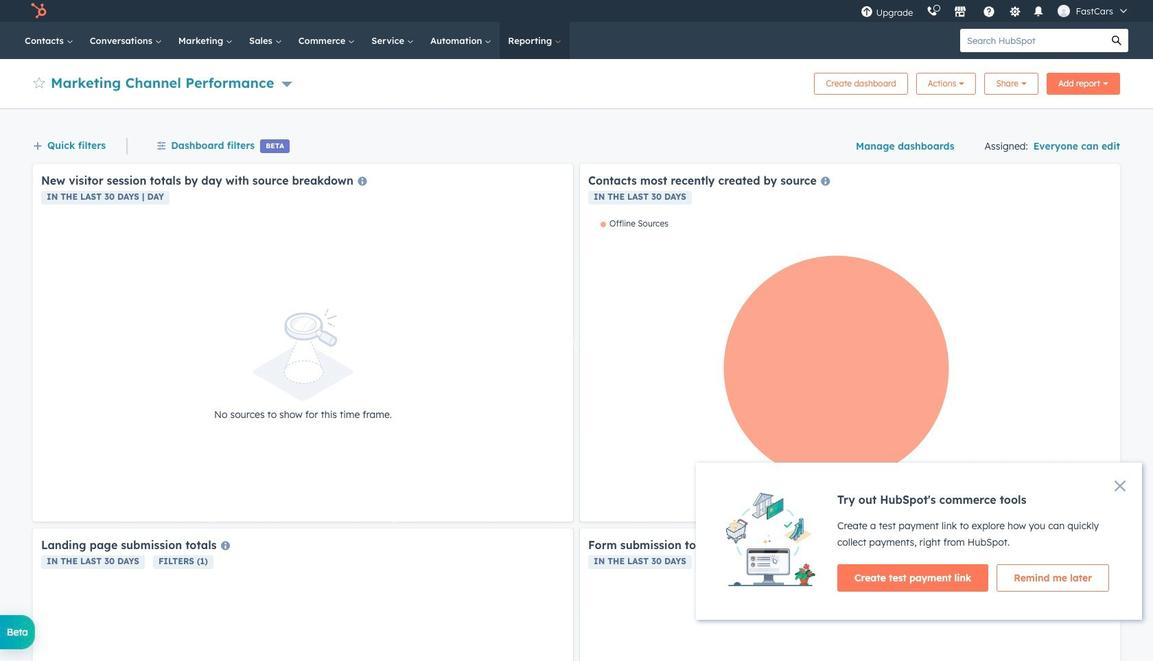 Task type: describe. For each thing, give the bounding box(es) containing it.
landing page submission totals element
[[33, 529, 573, 661]]

close image
[[1115, 481, 1126, 491]]

marketplaces image
[[954, 6, 967, 19]]

Search HubSpot search field
[[960, 29, 1105, 52]]



Task type: vqa. For each thing, say whether or not it's contained in the screenshot.
Close Icon
yes



Task type: locate. For each thing, give the bounding box(es) containing it.
toggle series visibility region
[[601, 218, 669, 229]]

christina overa image
[[1058, 5, 1070, 17]]

contacts most recently created by source element
[[580, 164, 1120, 522]]

new visitor session totals by day with source breakdown element
[[33, 164, 573, 522]]

form submission totals element
[[580, 529, 1120, 661]]

menu
[[854, 0, 1137, 22]]

banner
[[33, 69, 1120, 95]]

interactive chart image
[[588, 218, 1112, 513]]



